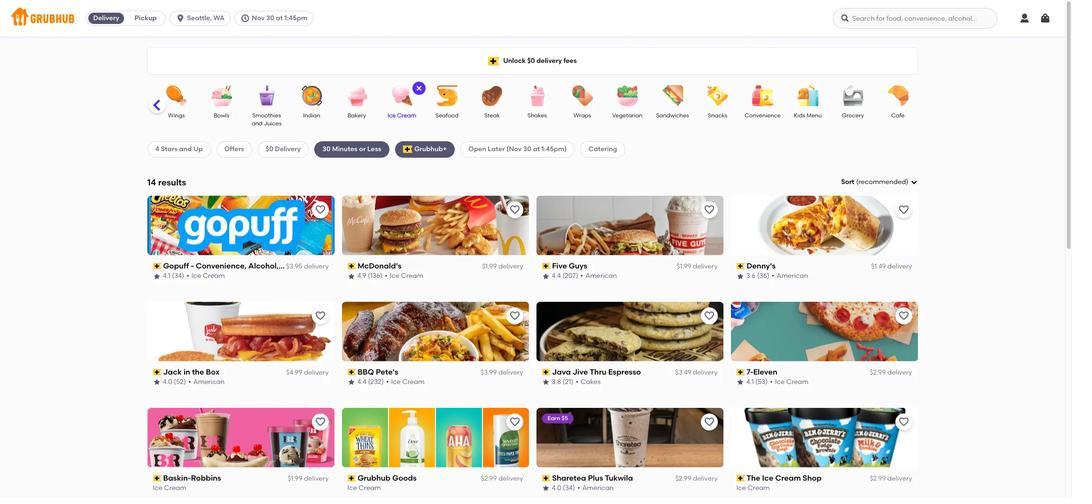 Task type: vqa. For each thing, say whether or not it's contained in the screenshot.
OFFERS
yes



Task type: locate. For each thing, give the bounding box(es) containing it.
• ice cream down pete's
[[386, 379, 425, 387]]

subscription pass image for five guys
[[542, 263, 551, 270]]

0 horizontal spatial 4.0
[[163, 379, 172, 387]]

4.4 (232)
[[358, 379, 384, 387]]

• ice cream down the eleven
[[771, 379, 809, 387]]

subscription pass image left bbq
[[348, 369, 356, 376]]

subscription pass image for the ice cream shop
[[737, 476, 745, 482]]

0 horizontal spatial 4.4
[[358, 379, 367, 387]]

sharetea
[[552, 474, 586, 483]]

seafood
[[436, 112, 459, 119]]

thru
[[590, 368, 607, 377]]

vegetarian image
[[611, 86, 644, 106]]

• american
[[581, 272, 617, 280], [772, 272, 809, 280], [188, 379, 225, 387], [578, 485, 614, 493]]

american down plus
[[583, 485, 614, 493]]

star icon image left 4.0 (52)
[[153, 379, 161, 387]]

• american down plus
[[578, 485, 614, 493]]

juices
[[264, 121, 282, 127]]

sandwiches image
[[656, 86, 689, 106]]

0 horizontal spatial grubhub plus flag logo image
[[403, 146, 413, 153]]

1 horizontal spatial 4.4
[[552, 272, 561, 280]]

• for bbq pete's
[[386, 379, 389, 387]]

30 left minutes
[[323, 145, 331, 153]]

(136)
[[368, 272, 383, 280]]

star icon image for java jive thru espresso
[[542, 379, 550, 387]]

save this restaurant button for mcdonald's
[[507, 202, 523, 218]]

)
[[907, 178, 909, 186]]

(53)
[[756, 379, 768, 387]]

&
[[281, 262, 286, 271]]

stars
[[161, 145, 178, 153]]

• american down guys at the right of the page
[[581, 272, 617, 280]]

$2.99 for the ice cream shop
[[870, 475, 886, 483]]

grubhub plus flag logo image left unlock
[[488, 57, 500, 66]]

star icon image left 4.4 (207) on the right bottom of the page
[[542, 273, 550, 280]]

30 right nov
[[266, 14, 274, 22]]

(34) down gopuff
[[172, 272, 184, 280]]

at left 1:45pm)
[[533, 145, 540, 153]]

soup image
[[115, 86, 148, 106]]

1:45pm)
[[542, 145, 567, 153]]

1 horizontal spatial (34)
[[563, 485, 575, 493]]

bowls image
[[205, 86, 238, 106]]

and inside smoothies and juices
[[252, 121, 263, 127]]

4.0 (34)
[[552, 485, 575, 493]]

4.4 down 'five'
[[552, 272, 561, 280]]

$1.99 for five guys
[[677, 263, 692, 271]]

0 horizontal spatial 4.1
[[163, 272, 170, 280]]

• right (21)
[[576, 379, 579, 387]]

1:45pm
[[285, 14, 307, 22]]

1 horizontal spatial subscription pass image
[[737, 263, 745, 270]]

american right the (36)
[[777, 272, 809, 280]]

wings image
[[160, 86, 193, 106]]

grubhub plus flag logo image
[[488, 57, 500, 66], [403, 146, 413, 153]]

3.6 (36)
[[747, 272, 770, 280]]

$3.49 delivery
[[676, 369, 718, 377]]

$1.99 for mcdonald's
[[482, 263, 497, 271]]

• ice cream down mcdonald's
[[385, 272, 423, 280]]

4.0 down the jack
[[163, 379, 172, 387]]

smoothies and juices image
[[250, 86, 283, 106]]

american down box
[[193, 379, 225, 387]]

menu
[[807, 112, 822, 119]]

save this restaurant image for baskin-robbins
[[315, 417, 326, 428]]

gopuff - convenience, alcohol, & more
[[163, 262, 307, 271]]

$1.99 delivery
[[482, 263, 523, 271], [677, 263, 718, 271], [288, 475, 329, 483]]

the ice cream shop
[[747, 474, 822, 483]]

subscription pass image for jack in the box
[[153, 369, 161, 376]]

save this restaurant button for the ice cream shop
[[896, 414, 913, 431]]

seattle, wa button
[[170, 11, 235, 26]]

1 horizontal spatial delivery
[[275, 145, 301, 153]]

save this restaurant button for java jive thru espresso
[[701, 308, 718, 325]]

4.1 down 7-
[[747, 379, 754, 387]]

svg image
[[911, 179, 918, 186]]

delivery for grubhub goods
[[499, 475, 523, 483]]

save this restaurant image for java jive thru espresso
[[704, 311, 715, 322]]

ice cream for grubhub goods
[[348, 485, 381, 493]]

1 horizontal spatial $1.99 delivery
[[482, 263, 523, 271]]

save this restaurant image for grubhub goods
[[509, 417, 521, 428]]

sharetea plus tukwila logo image
[[537, 408, 724, 468]]

the
[[192, 368, 204, 377]]

• for denny's
[[772, 272, 775, 280]]

java jive thru espresso logo image
[[537, 302, 724, 362]]

svg image inside nov 30 at 1:45pm button
[[241, 14, 250, 23]]

$0 down the juices
[[266, 145, 274, 153]]

1 horizontal spatial at
[[533, 145, 540, 153]]

1 horizontal spatial and
[[252, 121, 263, 127]]

• right 4.1 (34)
[[187, 272, 189, 280]]

• for java jive thru espresso
[[576, 379, 579, 387]]

star icon image left 3.6
[[737, 273, 744, 280]]

$3.49
[[676, 369, 692, 377]]

3.8
[[552, 379, 561, 387]]

• down the sharetea
[[578, 485, 580, 493]]

1 vertical spatial 4.0
[[552, 485, 562, 493]]

0 vertical spatial (34)
[[172, 272, 184, 280]]

• for jack in the box
[[188, 379, 191, 387]]

1 vertical spatial and
[[179, 145, 192, 153]]

earn
[[548, 415, 561, 422]]

subscription pass image for baskin-robbins
[[153, 476, 161, 482]]

0 vertical spatial at
[[276, 14, 283, 22]]

star icon image left 4.4 (232)
[[348, 379, 355, 387]]

1 horizontal spatial $0
[[528, 57, 535, 65]]

star icon image
[[153, 273, 161, 280], [348, 273, 355, 280], [542, 273, 550, 280], [737, 273, 744, 280], [153, 379, 161, 387], [348, 379, 355, 387], [542, 379, 550, 387], [737, 379, 744, 387], [542, 485, 550, 493]]

ice cream for baskin-robbins
[[153, 485, 186, 493]]

0 vertical spatial 4.1
[[163, 272, 170, 280]]

unlock $0 delivery fees
[[504, 57, 577, 65]]

shakes image
[[521, 86, 554, 106]]

sort ( recommended )
[[842, 178, 909, 186]]

american for denny's
[[777, 272, 809, 280]]

0 horizontal spatial subscription pass image
[[348, 369, 356, 376]]

$1.49
[[872, 263, 886, 271]]

$5
[[562, 415, 568, 422]]

subscription pass image left the denny's
[[737, 263, 745, 270]]

4.0 for jack in the box
[[163, 379, 172, 387]]

0 vertical spatial subscription pass image
[[737, 263, 745, 270]]

american down guys at the right of the page
[[586, 272, 617, 280]]

subscription pass image left 'five'
[[542, 263, 551, 270]]

0 horizontal spatial and
[[179, 145, 192, 153]]

1 vertical spatial 4.4
[[358, 379, 367, 387]]

• ice cream for mcdonald's
[[385, 272, 423, 280]]

0 vertical spatial 4.0
[[163, 379, 172, 387]]

$2.99
[[870, 369, 886, 377], [481, 475, 497, 483], [676, 475, 692, 483], [870, 475, 886, 483]]

• down guys at the right of the page
[[581, 272, 584, 280]]

0 vertical spatial delivery
[[93, 14, 119, 22]]

(232)
[[368, 379, 384, 387]]

subscription pass image left the java
[[542, 369, 551, 376]]

• ice cream for 7-eleven
[[771, 379, 809, 387]]

0 vertical spatial grubhub plus flag logo image
[[488, 57, 500, 66]]

14 results
[[147, 177, 186, 188]]

• right (52)
[[188, 379, 191, 387]]

1 horizontal spatial $1.99
[[482, 263, 497, 271]]

30 minutes or less
[[323, 145, 382, 153]]

ice cream down the
[[737, 485, 770, 493]]

american for sharetea plus tukwila
[[583, 485, 614, 493]]

cream down mcdonald's
[[401, 272, 423, 280]]

save this restaurant button for jack in the box
[[312, 308, 329, 325]]

4.1 down gopuff
[[163, 272, 170, 280]]

save this restaurant image for mcdonald's
[[509, 204, 521, 216]]

and left up
[[179, 145, 192, 153]]

sharetea plus tukwila
[[552, 474, 633, 483]]

2 horizontal spatial $1.99
[[677, 263, 692, 271]]

save this restaurant button for baskin-robbins
[[312, 414, 329, 431]]

• ice cream down the -
[[187, 272, 225, 280]]

ice cream
[[388, 112, 417, 119], [153, 485, 186, 493], [348, 485, 381, 493], [737, 485, 770, 493]]

save this restaurant image for five guys
[[704, 204, 715, 216]]

snacks image
[[702, 86, 735, 106]]

star icon image left 4.1 (53)
[[737, 379, 744, 387]]

delivery for 7-eleven
[[888, 369, 913, 377]]

ice
[[388, 112, 396, 119], [192, 272, 201, 280], [390, 272, 400, 280], [391, 379, 401, 387], [776, 379, 785, 387], [763, 474, 774, 483], [153, 485, 163, 493], [348, 485, 357, 493], [737, 485, 747, 493]]

0 horizontal spatial $1.99 delivery
[[288, 475, 329, 483]]

$4.99 delivery
[[286, 369, 329, 377]]

delivery button
[[87, 11, 126, 26]]

$2.99 for 7-eleven
[[870, 369, 886, 377]]

2 horizontal spatial 30
[[524, 145, 532, 153]]

1 horizontal spatial grubhub plus flag logo image
[[488, 57, 500, 66]]

baskin-robbins
[[163, 474, 221, 483]]

$1.49 delivery
[[872, 263, 913, 271]]

at inside button
[[276, 14, 283, 22]]

cakes
[[581, 379, 601, 387]]

ice cream down "grubhub"
[[348, 485, 381, 493]]

7-eleven logo image
[[731, 302, 918, 362]]

$1.99 delivery for mcdonald's
[[482, 263, 523, 271]]

subscription pass image left 7-
[[737, 369, 745, 376]]

1 vertical spatial (34)
[[563, 485, 575, 493]]

svg image
[[1020, 13, 1031, 24], [1040, 13, 1052, 24], [176, 14, 185, 23], [241, 14, 250, 23], [841, 14, 850, 23], [415, 85, 423, 92]]

grubhub
[[358, 474, 391, 483]]

(52)
[[174, 379, 186, 387]]

goods
[[393, 474, 417, 483]]

• for mcdonald's
[[385, 272, 388, 280]]

4 stars and up
[[155, 145, 203, 153]]

• right '(53)'
[[771, 379, 773, 387]]

cream left shop
[[776, 474, 801, 483]]

kids menu
[[794, 112, 822, 119]]

ice cream down the "baskin-"
[[153, 485, 186, 493]]

box
[[206, 368, 220, 377]]

1 vertical spatial $0
[[266, 145, 274, 153]]

• right (136)
[[385, 272, 388, 280]]

nov 30 at 1:45pm button
[[235, 11, 317, 26]]

•
[[187, 272, 189, 280], [385, 272, 388, 280], [581, 272, 584, 280], [772, 272, 775, 280], [188, 379, 191, 387], [386, 379, 389, 387], [576, 379, 579, 387], [771, 379, 773, 387], [578, 485, 580, 493]]

jack
[[163, 368, 182, 377]]

jack in the box logo image
[[147, 302, 334, 362]]

save this restaurant image
[[315, 204, 326, 216], [509, 204, 521, 216], [315, 311, 326, 322], [704, 311, 715, 322], [315, 417, 326, 428]]

at
[[276, 14, 283, 22], [533, 145, 540, 153]]

• down pete's
[[386, 379, 389, 387]]

subscription pass image
[[737, 263, 745, 270], [348, 369, 356, 376]]

14
[[147, 177, 156, 188]]

delivery left pickup
[[93, 14, 119, 22]]

delivery
[[537, 57, 562, 65], [304, 263, 329, 271], [499, 263, 523, 271], [693, 263, 718, 271], [888, 263, 913, 271], [304, 369, 329, 377], [499, 369, 523, 377], [693, 369, 718, 377], [888, 369, 913, 377], [304, 475, 329, 483], [499, 475, 523, 483], [693, 475, 718, 483], [888, 475, 913, 483]]

delivery for java jive thru espresso
[[693, 369, 718, 377]]

3.6
[[747, 272, 756, 280]]

1 vertical spatial delivery
[[275, 145, 301, 153]]

subscription pass image for grubhub goods
[[348, 476, 356, 482]]

star icon image for sharetea plus tukwila
[[542, 485, 550, 493]]

1 horizontal spatial 4.0
[[552, 485, 562, 493]]

0 horizontal spatial delivery
[[93, 14, 119, 22]]

subscription pass image
[[153, 263, 161, 270], [348, 263, 356, 270], [542, 263, 551, 270], [153, 369, 161, 376], [542, 369, 551, 376], [737, 369, 745, 376], [153, 476, 161, 482], [348, 476, 356, 482], [542, 476, 551, 482], [737, 476, 745, 482]]

$2.99 for grubhub goods
[[481, 475, 497, 483]]

• ice cream
[[187, 272, 225, 280], [385, 272, 423, 280], [386, 379, 425, 387], [771, 379, 809, 387]]

at left 1:45pm
[[276, 14, 283, 22]]

pickup
[[135, 14, 157, 22]]

0 vertical spatial and
[[252, 121, 263, 127]]

seafood image
[[431, 86, 464, 106]]

4.1 for gopuff
[[163, 272, 170, 280]]

$3.99
[[481, 369, 497, 377]]

main navigation navigation
[[0, 0, 1066, 37]]

cream right '(53)'
[[787, 379, 809, 387]]

• american right the (36)
[[772, 272, 809, 280]]

1 horizontal spatial 4.1
[[747, 379, 754, 387]]

american for jack in the box
[[193, 379, 225, 387]]

grocery
[[842, 112, 864, 119]]

and down smoothies
[[252, 121, 263, 127]]

grubhub plus flag logo image for unlock $0 delivery fees
[[488, 57, 500, 66]]

in
[[184, 368, 190, 377]]

4.0
[[163, 379, 172, 387], [552, 485, 562, 493]]

$0 right unlock
[[528, 57, 535, 65]]

$2.99 delivery for the ice cream shop
[[870, 475, 913, 483]]

$1.99 for baskin-robbins
[[288, 475, 303, 483]]

0 horizontal spatial at
[[276, 14, 283, 22]]

the ice cream shop logo image
[[731, 408, 918, 468]]

delivery for baskin-robbins
[[304, 475, 329, 483]]

1 vertical spatial grubhub plus flag logo image
[[403, 146, 413, 153]]

cream down the "baskin-"
[[164, 485, 186, 493]]

4.4 down bbq
[[358, 379, 367, 387]]

0 horizontal spatial 30
[[266, 14, 274, 22]]

star icon image left 4.0 (34)
[[542, 485, 550, 493]]

$3.95
[[286, 263, 303, 271]]

convenience image
[[747, 86, 780, 106]]

delivery for bbq pete's
[[499, 369, 523, 377]]

delivery down the juices
[[275, 145, 301, 153]]

subscription pass image left the
[[737, 476, 745, 482]]

star icon image for 7-eleven
[[737, 379, 744, 387]]

save this restaurant image
[[704, 204, 715, 216], [899, 204, 910, 216], [509, 311, 521, 322], [899, 311, 910, 322], [509, 417, 521, 428], [704, 417, 715, 428], [899, 417, 910, 428]]

30 right (nov
[[524, 145, 532, 153]]

grubhub plus flag logo image left grubhub+
[[403, 146, 413, 153]]

2 horizontal spatial $1.99 delivery
[[677, 263, 718, 271]]

grubhub plus flag logo image for grubhub+
[[403, 146, 413, 153]]

snacks
[[708, 112, 728, 119]]

subscription pass image left mcdonald's
[[348, 263, 356, 270]]

save this restaurant image for 7-eleven
[[899, 311, 910, 322]]

american
[[586, 272, 617, 280], [777, 272, 809, 280], [193, 379, 225, 387], [583, 485, 614, 493]]

and
[[252, 121, 263, 127], [179, 145, 192, 153]]

subscription pass image left the sharetea
[[542, 476, 551, 482]]

4.0 down the sharetea
[[552, 485, 562, 493]]

(34) down the sharetea
[[563, 485, 575, 493]]

0 horizontal spatial (34)
[[172, 272, 184, 280]]

more
[[288, 262, 307, 271]]

1 vertical spatial subscription pass image
[[348, 369, 356, 376]]

star icon image left 4.1 (34)
[[153, 273, 161, 280]]

delivery
[[93, 14, 119, 22], [275, 145, 301, 153]]

steak
[[485, 112, 500, 119]]

0 vertical spatial $0
[[528, 57, 535, 65]]

subscription pass image left gopuff
[[153, 263, 161, 270]]

the
[[747, 474, 761, 483]]

4.0 for sharetea plus tukwila
[[552, 485, 562, 493]]

pickup button
[[126, 11, 166, 26]]

• american for five guys
[[581, 272, 617, 280]]

save this restaurant image for the ice cream shop
[[899, 417, 910, 428]]

less
[[368, 145, 382, 153]]

star icon image left 4.9
[[348, 273, 355, 280]]

subscription pass image left the jack
[[153, 369, 161, 376]]

• american down box
[[188, 379, 225, 387]]

denny's  logo image
[[731, 196, 918, 256]]

None field
[[842, 178, 918, 187]]

• right the (36)
[[772, 272, 775, 280]]

subscription pass image left the "baskin-"
[[153, 476, 161, 482]]

steak image
[[476, 86, 509, 106]]

1 horizontal spatial 30
[[323, 145, 331, 153]]

$1.99 delivery for five guys
[[677, 263, 718, 271]]

subscription pass image for 7-eleven
[[737, 369, 745, 376]]

0 vertical spatial 4.4
[[552, 272, 561, 280]]

• for gopuff - convenience, alcohol, & more
[[187, 272, 189, 280]]

grocery image
[[837, 86, 870, 106]]

0 horizontal spatial $1.99
[[288, 475, 303, 483]]

1 vertical spatial 4.1
[[747, 379, 754, 387]]

star icon image left 3.8
[[542, 379, 550, 387]]

wa
[[214, 14, 225, 22]]

1 vertical spatial at
[[533, 145, 540, 153]]

4.4
[[552, 272, 561, 280], [358, 379, 367, 387]]

subscription pass image left "grubhub"
[[348, 476, 356, 482]]

cream down ice cream image
[[397, 112, 417, 119]]

4
[[155, 145, 159, 153]]



Task type: describe. For each thing, give the bounding box(es) containing it.
star icon image for denny's
[[737, 273, 744, 280]]

minutes
[[332, 145, 358, 153]]

baskin-
[[163, 474, 191, 483]]

subscription pass image for mcdonald's
[[348, 263, 356, 270]]

five guys logo image
[[537, 196, 724, 256]]

$2.99 delivery for grubhub goods
[[481, 475, 523, 483]]

later
[[488, 145, 505, 153]]

(
[[857, 178, 859, 186]]

(34) for gopuff
[[172, 272, 184, 280]]

• american for denny's
[[772, 272, 809, 280]]

save this restaurant button for grubhub goods
[[507, 414, 523, 431]]

3.8 (21)
[[552, 379, 574, 387]]

kids menu image
[[792, 86, 825, 106]]

• for sharetea plus tukwila
[[578, 485, 580, 493]]

convenience,
[[196, 262, 247, 271]]

denny's
[[747, 262, 776, 271]]

tukwila
[[605, 474, 633, 483]]

star icon image for jack in the box
[[153, 379, 161, 387]]

subscription pass image for java jive thru espresso
[[542, 369, 551, 376]]

five
[[552, 262, 567, 271]]

alcohol,
[[248, 262, 279, 271]]

sandwiches
[[656, 112, 689, 119]]

catering
[[589, 145, 618, 153]]

delivery for mcdonald's
[[499, 263, 523, 271]]

open
[[469, 145, 487, 153]]

(21)
[[563, 379, 574, 387]]

indian
[[303, 112, 320, 119]]

cream down convenience,
[[203, 272, 225, 280]]

delivery for jack in the box
[[304, 369, 329, 377]]

cream down "grubhub"
[[359, 485, 381, 493]]

save this restaurant image for gopuff - convenience, alcohol, & more
[[315, 204, 326, 216]]

save this restaurant image for jack in the box
[[315, 311, 326, 322]]

plus
[[588, 474, 604, 483]]

smoothies
[[252, 112, 281, 119]]

$3.95 delivery
[[286, 263, 329, 271]]

$4.99
[[286, 369, 303, 377]]

cream right (232)
[[403, 379, 425, 387]]

earn $5
[[548, 415, 568, 422]]

0 horizontal spatial $0
[[266, 145, 274, 153]]

4.0 (52)
[[163, 379, 186, 387]]

4.1 (34)
[[163, 272, 184, 280]]

vegetarian
[[613, 112, 643, 119]]

wraps image
[[566, 86, 599, 106]]

• american for sharetea plus tukwila
[[578, 485, 614, 493]]

subscription pass image for sharetea plus tukwila
[[542, 476, 551, 482]]

save this restaurant image for denny's
[[899, 204, 910, 216]]

• cakes
[[576, 379, 601, 387]]

delivery for gopuff - convenience, alcohol, & more
[[304, 263, 329, 271]]

7-
[[747, 368, 754, 377]]

$2.99 delivery for 7-eleven
[[870, 369, 913, 377]]

$1.99 delivery for baskin-robbins
[[288, 475, 329, 483]]

star icon image for five guys
[[542, 273, 550, 280]]

delivery for five guys
[[693, 263, 718, 271]]

grubhub+
[[415, 145, 447, 153]]

(34) for sharetea
[[563, 485, 575, 493]]

wings
[[168, 112, 185, 119]]

recommended
[[859, 178, 907, 186]]

open later (nov 30 at 1:45pm)
[[469, 145, 567, 153]]

Search for food, convenience, alcohol... search field
[[833, 8, 998, 29]]

pete's
[[376, 368, 399, 377]]

jack in the box
[[163, 368, 220, 377]]

eleven
[[754, 368, 778, 377]]

30 inside button
[[266, 14, 274, 22]]

$0 delivery
[[266, 145, 301, 153]]

• for five guys
[[581, 272, 584, 280]]

ice cream for the ice cream shop
[[737, 485, 770, 493]]

bakery image
[[341, 86, 373, 106]]

save this restaurant image for bbq pete's
[[509, 311, 521, 322]]

star icon image for gopuff - convenience, alcohol, & more
[[153, 273, 161, 280]]

gopuff
[[163, 262, 189, 271]]

robbins
[[191, 474, 221, 483]]

american for five guys
[[586, 272, 617, 280]]

nov 30 at 1:45pm
[[252, 14, 307, 22]]

espresso
[[609, 368, 641, 377]]

seattle,
[[187, 14, 212, 22]]

(nov
[[507, 145, 522, 153]]

• ice cream for bbq pete's
[[386, 379, 425, 387]]

save this restaurant button for five guys
[[701, 202, 718, 218]]

save this restaurant button for gopuff - convenience, alcohol, & more
[[312, 202, 329, 218]]

sort
[[842, 178, 855, 186]]

subscription pass image for gopuff - convenience, alcohol, & more
[[153, 263, 161, 270]]

bbq pete's logo image
[[342, 302, 529, 362]]

save this restaurant button for bbq pete's
[[507, 308, 523, 325]]

convenience
[[745, 112, 781, 119]]

4.4 (207)
[[552, 272, 579, 280]]

4.4 for bbq pete's
[[358, 379, 367, 387]]

save this restaurant button for 7-eleven
[[896, 308, 913, 325]]

ice cream image
[[386, 86, 419, 106]]

mcdonald's logo image
[[342, 196, 529, 256]]

unlock
[[504, 57, 526, 65]]

cream down the
[[748, 485, 770, 493]]

• ice cream for gopuff - convenience, alcohol, & more
[[187, 272, 225, 280]]

grubhub goods logo image
[[342, 408, 529, 468]]

subscription pass image for bbq pete's
[[348, 369, 356, 376]]

4.4 for five guys
[[552, 272, 561, 280]]

$2.99 delivery for sharetea plus tukwila
[[676, 475, 718, 483]]

jive
[[573, 368, 588, 377]]

guys
[[569, 262, 588, 271]]

subscription pass image for denny's
[[737, 263, 745, 270]]

results
[[158, 177, 186, 188]]

bbq pete's
[[358, 368, 399, 377]]

offers
[[224, 145, 244, 153]]

indian image
[[295, 86, 328, 106]]

gopuff - convenience, alcohol, & more logo image
[[147, 196, 334, 256]]

or
[[359, 145, 366, 153]]

kids
[[794, 112, 806, 119]]

• american for jack in the box
[[188, 379, 225, 387]]

4.9
[[358, 272, 366, 280]]

ice cream down ice cream image
[[388, 112, 417, 119]]

wraps
[[574, 112, 592, 119]]

shop
[[803, 474, 822, 483]]

delivery for sharetea plus tukwila
[[693, 475, 718, 483]]

bowls
[[214, 112, 229, 119]]

star icon image for bbq pete's
[[348, 379, 355, 387]]

baskin-robbins logo image
[[147, 408, 334, 468]]

java
[[552, 368, 571, 377]]

7-eleven
[[747, 368, 778, 377]]

svg image inside seattle, wa button
[[176, 14, 185, 23]]

fees
[[564, 57, 577, 65]]

save this restaurant button for denny's
[[896, 202, 913, 218]]

4.9 (136)
[[358, 272, 383, 280]]

$2.99 for sharetea plus tukwila
[[676, 475, 692, 483]]

cafe image
[[882, 86, 915, 106]]

4.1 for 7-
[[747, 379, 754, 387]]

bakery
[[348, 112, 366, 119]]

• for 7-eleven
[[771, 379, 773, 387]]

java jive thru espresso
[[552, 368, 641, 377]]

up
[[194, 145, 203, 153]]

delivery inside button
[[93, 14, 119, 22]]

mcdonald's
[[358, 262, 402, 271]]

delivery for denny's
[[888, 263, 913, 271]]

five guys
[[552, 262, 588, 271]]

delivery for the ice cream shop
[[888, 475, 913, 483]]

cafe
[[892, 112, 905, 119]]

star icon image for mcdonald's
[[348, 273, 355, 280]]

none field containing sort
[[842, 178, 918, 187]]

$3.99 delivery
[[481, 369, 523, 377]]



